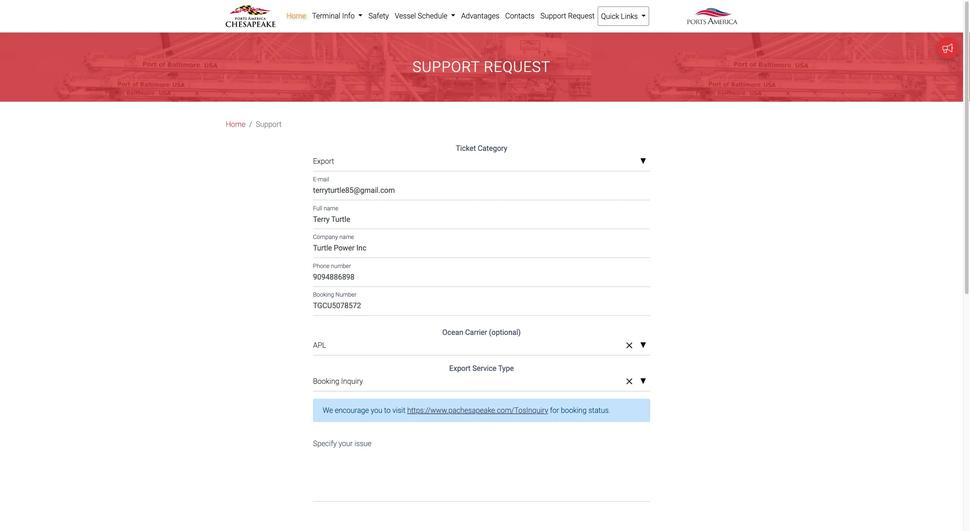 Task type: describe. For each thing, give the bounding box(es) containing it.
https://www.pachesapeake.com/tosinquiry link
[[407, 406, 548, 415]]

https://www.pachesapeake.com/tosinquiry
[[407, 406, 548, 415]]

terminal info
[[312, 11, 357, 20]]

company
[[313, 234, 338, 241]]

info
[[342, 11, 355, 20]]

full
[[313, 205, 322, 212]]

advantages link
[[458, 6, 503, 25]]

0 vertical spatial support request
[[541, 11, 595, 20]]

name for full name
[[324, 205, 339, 212]]

Company name text field
[[313, 240, 650, 258]]

0 vertical spatial request
[[568, 11, 595, 20]]

1 horizontal spatial home
[[287, 11, 306, 20]]

for
[[550, 406, 559, 415]]

e-mail
[[313, 176, 329, 183]]

apl
[[313, 341, 326, 350]]

service
[[473, 364, 497, 373]]

mail
[[318, 176, 329, 183]]

visit
[[393, 406, 406, 415]]

safety link
[[366, 6, 392, 25]]

inquiry
[[341, 377, 363, 386]]

to
[[384, 406, 391, 415]]

Specify your issue text field
[[313, 433, 650, 502]]

phone
[[313, 263, 330, 270]]

issue
[[355, 439, 372, 448]]

e-
[[313, 176, 318, 183]]

number
[[331, 263, 351, 270]]

export for export
[[313, 157, 334, 166]]

Phone number text field
[[313, 269, 650, 287]]

name for company name
[[340, 234, 354, 241]]

quick
[[601, 12, 619, 21]]

▼ for apl
[[640, 342, 647, 350]]

booking inquiry
[[313, 377, 363, 386]]

number
[[336, 292, 357, 299]]

0 horizontal spatial request
[[484, 58, 551, 76]]

vessel
[[395, 11, 416, 20]]

0 horizontal spatial support
[[256, 120, 282, 129]]



Task type: locate. For each thing, give the bounding box(es) containing it.
vessel schedule
[[395, 11, 449, 20]]

0 vertical spatial support
[[541, 11, 567, 20]]

export
[[313, 157, 334, 166], [450, 364, 471, 373]]

safety
[[369, 11, 389, 20]]

contacts
[[506, 11, 535, 20]]

3 ▼ from the top
[[640, 378, 647, 386]]

booking for booking inquiry
[[313, 377, 339, 386]]

0 horizontal spatial name
[[324, 205, 339, 212]]

0 vertical spatial ▼
[[640, 158, 647, 165]]

support request
[[541, 11, 595, 20], [413, 58, 551, 76]]

phone number
[[313, 263, 351, 270]]

▼
[[640, 158, 647, 165], [640, 342, 647, 350], [640, 378, 647, 386]]

E-mail email field
[[313, 183, 650, 200]]

0 horizontal spatial export
[[313, 157, 334, 166]]

ocean
[[443, 328, 464, 337]]

quick links link
[[598, 6, 649, 26]]

✕ for apl
[[626, 341, 633, 351]]

2 ✕ from the top
[[626, 377, 633, 387]]

export left service
[[450, 364, 471, 373]]

1 ▼ from the top
[[640, 158, 647, 165]]

support request link
[[538, 6, 598, 25]]

specify your issue
[[313, 439, 372, 448]]

Full name text field
[[313, 212, 650, 229]]

0 vertical spatial home
[[287, 11, 306, 20]]

quick links
[[601, 12, 640, 21]]

contacts link
[[503, 6, 538, 25]]

1 vertical spatial home link
[[226, 119, 246, 130]]

terminal
[[312, 11, 340, 20]]

encourage
[[335, 406, 369, 415]]

booking
[[561, 406, 587, 415]]

links
[[621, 12, 638, 21]]

1 booking from the top
[[313, 292, 334, 299]]

0 vertical spatial ✕
[[626, 341, 633, 351]]

booking left number at left bottom
[[313, 292, 334, 299]]

full name
[[313, 205, 339, 212]]

✕
[[626, 341, 633, 351], [626, 377, 633, 387]]

1 vertical spatial ▼
[[640, 342, 647, 350]]

ticket
[[456, 144, 476, 153]]

ocean carrier (optional)
[[443, 328, 521, 337]]

we encourage you to visit https://www.pachesapeake.com/tosinquiry for booking status.
[[323, 406, 611, 415]]

1 horizontal spatial support
[[413, 58, 480, 76]]

1 horizontal spatial home link
[[284, 6, 309, 25]]

✕ for booking inquiry
[[626, 377, 633, 387]]

we
[[323, 406, 333, 415]]

2 horizontal spatial support
[[541, 11, 567, 20]]

0 horizontal spatial home link
[[226, 119, 246, 130]]

support
[[541, 11, 567, 20], [413, 58, 480, 76], [256, 120, 282, 129]]

export for export service type
[[450, 364, 471, 373]]

Booking Number text field
[[313, 298, 650, 316]]

0 horizontal spatial home
[[226, 120, 246, 129]]

carrier
[[465, 328, 487, 337]]

1 ✕ from the top
[[626, 341, 633, 351]]

schedule
[[418, 11, 448, 20]]

your
[[339, 439, 353, 448]]

2 ▼ from the top
[[640, 342, 647, 350]]

1 vertical spatial ✕
[[626, 377, 633, 387]]

▼ for booking inquiry
[[640, 378, 647, 386]]

company name
[[313, 234, 354, 241]]

1 vertical spatial booking
[[313, 377, 339, 386]]

2 vertical spatial support
[[256, 120, 282, 129]]

1 vertical spatial support request
[[413, 58, 551, 76]]

(optional)
[[489, 328, 521, 337]]

1 vertical spatial export
[[450, 364, 471, 373]]

1 vertical spatial home
[[226, 120, 246, 129]]

you
[[371, 406, 383, 415]]

export up mail
[[313, 157, 334, 166]]

request
[[568, 11, 595, 20], [484, 58, 551, 76]]

1 horizontal spatial request
[[568, 11, 595, 20]]

booking for booking number
[[313, 292, 334, 299]]

category
[[478, 144, 508, 153]]

advantages
[[461, 11, 500, 20]]

1 vertical spatial name
[[340, 234, 354, 241]]

2 vertical spatial ▼
[[640, 378, 647, 386]]

0 vertical spatial name
[[324, 205, 339, 212]]

status.
[[589, 406, 611, 415]]

name
[[324, 205, 339, 212], [340, 234, 354, 241]]

booking number
[[313, 292, 357, 299]]

0 vertical spatial home link
[[284, 6, 309, 25]]

1 vertical spatial request
[[484, 58, 551, 76]]

1 vertical spatial support
[[413, 58, 480, 76]]

0 vertical spatial export
[[313, 157, 334, 166]]

vessel schedule link
[[392, 6, 458, 25]]

booking
[[313, 292, 334, 299], [313, 377, 339, 386]]

type
[[498, 364, 514, 373]]

home
[[287, 11, 306, 20], [226, 120, 246, 129]]

export service type
[[450, 364, 514, 373]]

1 horizontal spatial name
[[340, 234, 354, 241]]

0 vertical spatial booking
[[313, 292, 334, 299]]

terminal info link
[[309, 6, 366, 25]]

name right full
[[324, 205, 339, 212]]

1 horizontal spatial export
[[450, 364, 471, 373]]

specify
[[313, 439, 337, 448]]

2 booking from the top
[[313, 377, 339, 386]]

name right company
[[340, 234, 354, 241]]

booking left inquiry
[[313, 377, 339, 386]]

home link
[[284, 6, 309, 25], [226, 119, 246, 130]]

ticket category
[[456, 144, 508, 153]]



Task type: vqa. For each thing, say whether or not it's contained in the screenshot.
Tweets
no



